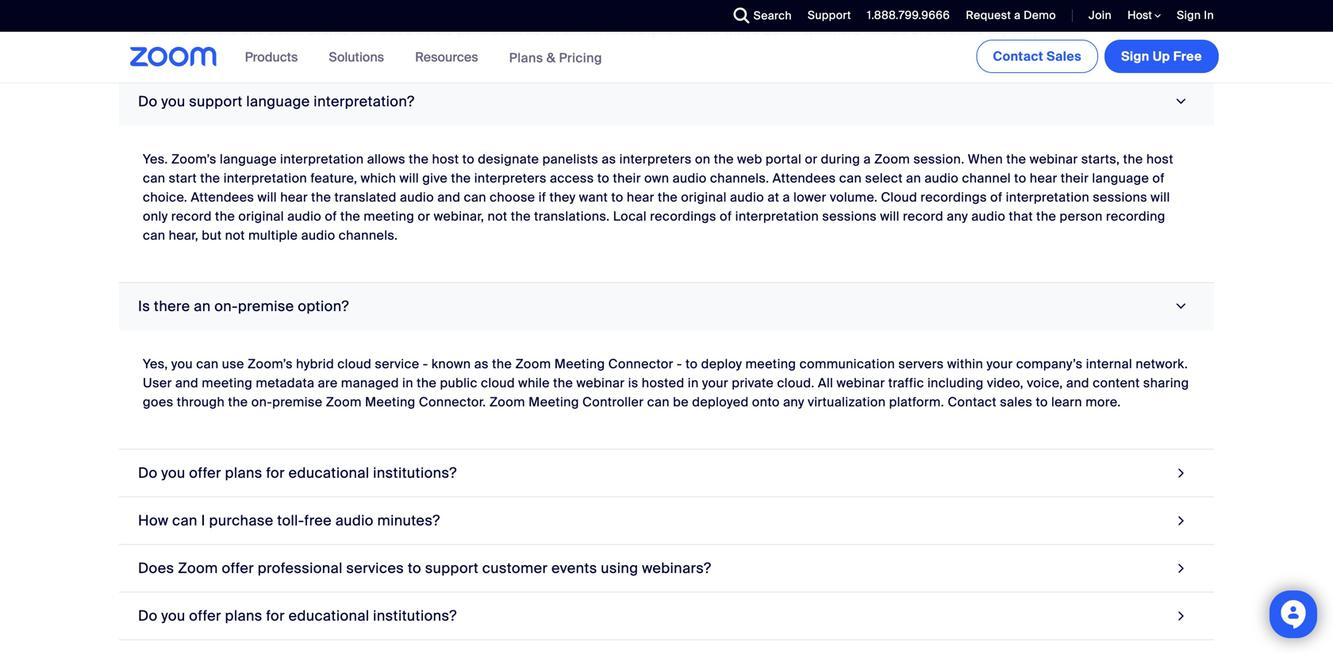 Task type: locate. For each thing, give the bounding box(es) containing it.
contact down including
[[948, 394, 997, 410]]

interpretation
[[280, 151, 364, 167], [224, 170, 307, 186], [1006, 189, 1090, 206], [736, 208, 819, 225]]

cloud up managed
[[338, 356, 372, 372]]

2 horizontal spatial as
[[602, 151, 616, 167]]

will
[[400, 170, 419, 186], [258, 189, 277, 206], [1151, 189, 1171, 206], [881, 208, 900, 225]]

subscription
[[607, 22, 683, 39]]

interpreters down designate
[[474, 170, 547, 186]]

1 horizontal spatial cloud
[[481, 375, 515, 391]]

1 horizontal spatial zoom's
[[248, 356, 293, 372]]

contact sales
[[993, 48, 1082, 65]]

do you offer plans for educational institutions? up the toll-
[[138, 464, 457, 482]]

any
[[947, 208, 968, 225], [783, 394, 805, 410]]

1 vertical spatial sign
[[1122, 48, 1150, 65]]

hear
[[1030, 170, 1058, 186], [280, 189, 308, 206], [627, 189, 655, 206]]

for up how can i purchase toll-free audio minutes?
[[266, 464, 285, 482]]

attendees up but
[[191, 189, 254, 206]]

and up through
[[175, 375, 198, 391]]

or
[[805, 151, 818, 167], [418, 208, 431, 225]]

zoom
[[143, 22, 179, 39], [268, 22, 304, 39], [764, 22, 800, 39], [875, 151, 910, 167], [516, 356, 551, 372], [326, 394, 362, 410], [490, 394, 525, 410], [178, 559, 218, 577]]

1 do from the top
[[138, 92, 158, 111]]

are up resources
[[434, 22, 454, 39]]

can left 'i'
[[172, 512, 198, 530]]

1 vertical spatial do
[[138, 464, 158, 482]]

solutions button
[[329, 32, 391, 83]]

banner containing contact sales
[[111, 32, 1222, 84]]

1 vertical spatial educational
[[289, 607, 370, 625]]

1 horizontal spatial in
[[688, 375, 699, 391]]

that
[[407, 22, 431, 39], [1009, 208, 1033, 225]]

1 vertical spatial premise
[[272, 394, 323, 410]]

zoom's inside yes. zoom's language interpretation allows the host to designate panelists as interpreters on the web portal or during a zoom session. when the webinar starts, the host can start the interpretation feature, which will give the interpreters access to their own audio channels. attendees can select an audio channel to hear their language of choice. attendees will hear the translated audio and can choose if they want to hear the original audio at a lower volume. cloud recordings of interpretation sessions will only record the original audio of the meeting or webinar, not the translations. local recordings of interpretation sessions will record any audio that the person recording can hear, but not multiple audio channels.
[[171, 151, 217, 167]]

educational
[[289, 464, 370, 482], [289, 607, 370, 625]]

0 horizontal spatial hear
[[280, 189, 308, 206]]

0 horizontal spatial sessions
[[823, 208, 877, 225]]

do you offer plans for educational institutions? button down be
[[119, 450, 1215, 497]]

0 vertical spatial support
[[189, 92, 243, 111]]

as for is there an on-premise option?
[[474, 356, 489, 372]]

banner
[[111, 32, 1222, 84]]

on- right there
[[215, 297, 238, 315]]

more.
[[1086, 394, 1121, 410]]

sessions down the volume.
[[823, 208, 877, 225]]

right image inside does zoom offer professional services to support customer events using webinars? "dropdown button"
[[1175, 558, 1189, 579]]

1 horizontal spatial -
[[677, 356, 683, 372]]

3 do from the top
[[138, 607, 158, 625]]

use
[[222, 356, 244, 372]]

0 horizontal spatial any
[[783, 394, 805, 410]]

1 record from the left
[[171, 208, 212, 225]]

an up cloud
[[906, 170, 922, 186]]

as up public
[[474, 356, 489, 372]]

including
[[928, 375, 984, 391]]

0 horizontal spatial -
[[423, 356, 428, 372]]

0 horizontal spatial host
[[432, 151, 459, 167]]

right image for does zoom offer professional services to support customer events using webinars? "dropdown button"
[[1175, 558, 1189, 579]]

audio down channel
[[972, 208, 1006, 225]]

right image
[[1171, 299, 1193, 314]]

support inside "dropdown button"
[[425, 559, 479, 577]]

free
[[304, 512, 332, 530]]

2 horizontal spatial webinar
[[1030, 151, 1078, 167]]

1 vertical spatial interpreters
[[474, 170, 547, 186]]

premise left option?
[[238, 297, 294, 315]]

1 vertical spatial on-
[[251, 394, 272, 410]]

premise inside yes, you can use zoom's hybrid cloud service - known as the zoom meeting connector - to deploy meeting communication servers within your company's internal network. user and meeting metadata are managed in the public cloud while the webinar is hosted in your private cloud. all webinar traffic including video, voice, and content sharing goes through the on-premise zoom meeting connector. zoom meeting controller can be deployed onto any virtualization platform. contact sales to learn more.
[[272, 394, 323, 410]]

deployed
[[692, 394, 749, 410]]

support inside dropdown button
[[189, 92, 243, 111]]

0 horizontal spatial support
[[189, 92, 243, 111]]

product information navigation
[[233, 32, 614, 84]]

audio down give
[[400, 189, 434, 206]]

on-
[[215, 297, 238, 315], [251, 394, 272, 410]]

feature,
[[311, 170, 357, 186]]

sign for sign up free
[[1122, 48, 1150, 65]]

webinars?
[[642, 559, 712, 577]]

0 horizontal spatial your
[[702, 375, 729, 391]]

channels. down web
[[710, 170, 770, 186]]

that up resources
[[407, 22, 431, 39]]

you
[[161, 92, 185, 111], [171, 356, 193, 372], [161, 464, 185, 482], [161, 607, 185, 625]]

0 horizontal spatial on-
[[215, 297, 238, 315]]

1 vertical spatial recordings
[[650, 208, 717, 225]]

1 vertical spatial support
[[425, 559, 479, 577]]

sessions
[[182, 22, 238, 39]]

host
[[432, 151, 459, 167], [1147, 151, 1174, 167]]

1 horizontal spatial webinar
[[837, 375, 885, 391]]

the right give
[[451, 170, 471, 186]]

audio down session. on the right
[[925, 170, 959, 186]]

zoom sessions and zoom events licenses that are purchased as an annual subscription come with a zoom webinars license of the same capacity.
[[143, 22, 1041, 39]]

1 horizontal spatial sessions
[[1093, 189, 1148, 206]]

an right there
[[194, 297, 211, 315]]

sessions up recording
[[1093, 189, 1148, 206]]

0 vertical spatial are
[[434, 22, 454, 39]]

1 vertical spatial not
[[225, 227, 245, 244]]

premise
[[238, 297, 294, 315], [272, 394, 323, 410]]

zoom's
[[171, 151, 217, 167], [248, 356, 293, 372]]

to left designate
[[463, 151, 475, 167]]

services
[[346, 559, 404, 577]]

1 vertical spatial do you offer plans for educational institutions?
[[138, 607, 457, 625]]

sign left in
[[1177, 8, 1201, 23]]

and inside yes. zoom's language interpretation allows the host to designate panelists as interpreters on the web portal or during a zoom session. when the webinar starts, the host can start the interpretation feature, which will give the interpreters access to their own audio channels. attendees can select an audio channel to hear their language of choice. attendees will hear the translated audio and can choose if they want to hear the original audio at a lower volume. cloud recordings of interpretation sessions will only record the original audio of the meeting or webinar, not the translations. local recordings of interpretation sessions will record any audio that the person recording can hear, but not multiple audio channels.
[[438, 189, 461, 206]]

how can i purchase toll-free audio minutes? button
[[119, 497, 1215, 545]]

2 do from the top
[[138, 464, 158, 482]]

hear,
[[169, 227, 199, 244]]

right image
[[1171, 94, 1193, 109], [1175, 462, 1189, 484], [1175, 510, 1189, 531], [1175, 558, 1189, 579], [1175, 605, 1189, 627]]

will up the multiple
[[258, 189, 277, 206]]

goes
[[143, 394, 173, 410]]

or left the webinar,
[[418, 208, 431, 225]]

original
[[681, 189, 727, 206], [238, 208, 284, 225]]

0 vertical spatial for
[[266, 464, 285, 482]]

0 vertical spatial premise
[[238, 297, 294, 315]]

sign up free button
[[1105, 40, 1219, 73]]

1 vertical spatial zoom's
[[248, 356, 293, 372]]

recordings down channel
[[921, 189, 987, 206]]

only
[[143, 208, 168, 225]]

minutes?
[[377, 512, 440, 530]]

portal
[[766, 151, 802, 167]]

1 institutions? from the top
[[373, 464, 457, 482]]

local
[[613, 208, 647, 225]]

session.
[[914, 151, 965, 167]]

0 horizontal spatial not
[[225, 227, 245, 244]]

do for 1st do you offer plans for educational institutions? dropdown button from the bottom of the page
[[138, 607, 158, 625]]

- left known
[[423, 356, 428, 372]]

cloud left while
[[481, 375, 515, 391]]

0 vertical spatial educational
[[289, 464, 370, 482]]

to right channel
[[1015, 170, 1027, 186]]

do for do you support language interpretation? dropdown button
[[138, 92, 158, 111]]

do up how
[[138, 464, 158, 482]]

offer inside "dropdown button"
[[222, 559, 254, 577]]

company's
[[1017, 356, 1083, 372]]

do you support language interpretation? button
[[119, 78, 1215, 126]]

meeting
[[364, 208, 415, 225], [746, 356, 797, 372], [202, 375, 253, 391]]

institutions? down does zoom offer professional services to support customer events using webinars?
[[373, 607, 457, 625]]

0 vertical spatial plans
[[225, 464, 262, 482]]

0 horizontal spatial in
[[402, 375, 413, 391]]

using
[[601, 559, 639, 577]]

1 horizontal spatial hear
[[627, 189, 655, 206]]

onto
[[752, 394, 780, 410]]

in
[[402, 375, 413, 391], [688, 375, 699, 391]]

audio down on
[[673, 170, 707, 186]]

2 institutions? from the top
[[373, 607, 457, 625]]

as for do you support language interpretation?
[[602, 151, 616, 167]]

as inside yes. zoom's language interpretation allows the host to designate panelists as interpreters on the web portal or during a zoom session. when the webinar starts, the host can start the interpretation feature, which will give the interpreters access to their own audio channels. attendees can select an audio channel to hear their language of choice. attendees will hear the translated audio and can choose if they want to hear the original audio at a lower volume. cloud recordings of interpretation sessions will only record the original audio of the meeting or webinar, not the translations. local recordings of interpretation sessions will record any audio that the person recording can hear, but not multiple audio channels.
[[602, 151, 616, 167]]

1 horizontal spatial original
[[681, 189, 727, 206]]

that down channel
[[1009, 208, 1033, 225]]

host right starts,
[[1147, 151, 1174, 167]]

an up &
[[544, 22, 559, 39]]

1 horizontal spatial your
[[987, 356, 1013, 372]]

0 horizontal spatial their
[[613, 170, 641, 186]]

0 vertical spatial or
[[805, 151, 818, 167]]

language down products dropdown button
[[246, 92, 310, 111]]

webinar up the controller
[[577, 375, 625, 391]]

select
[[865, 170, 903, 186]]

request
[[966, 8, 1012, 23]]

hear up local
[[627, 189, 655, 206]]

do you offer plans for educational institutions? down professional on the left bottom of page
[[138, 607, 457, 625]]

2 vertical spatial as
[[474, 356, 489, 372]]

1 host from the left
[[432, 151, 459, 167]]

1 vertical spatial are
[[318, 375, 338, 391]]

channels. down translated
[[339, 227, 398, 244]]

0 horizontal spatial cloud
[[338, 356, 372, 372]]

1 vertical spatial contact
[[948, 394, 997, 410]]

0 vertical spatial attendees
[[773, 170, 836, 186]]

annual
[[562, 22, 603, 39]]

0 vertical spatial sign
[[1177, 8, 1201, 23]]

1 vertical spatial attendees
[[191, 189, 254, 206]]

1 vertical spatial offer
[[222, 559, 254, 577]]

servers
[[899, 356, 944, 372]]

plans
[[225, 464, 262, 482], [225, 607, 262, 625]]

in up be
[[688, 375, 699, 391]]

channels.
[[710, 170, 770, 186], [339, 227, 398, 244]]

any down channel
[[947, 208, 968, 225]]

2 vertical spatial do
[[138, 607, 158, 625]]

right image for how can i purchase toll-free audio minutes? dropdown button
[[1175, 510, 1189, 531]]

that inside yes. zoom's language interpretation allows the host to designate panelists as interpreters on the web portal or during a zoom session. when the webinar starts, the host can start the interpretation feature, which will give the interpreters access to their own audio channels. attendees can select an audio channel to hear their language of choice. attendees will hear the translated audio and can choose if they want to hear the original audio at a lower volume. cloud recordings of interpretation sessions will only record the original audio of the meeting or webinar, not the translations. local recordings of interpretation sessions will record any audio that the person recording can hear, but not multiple audio channels.
[[1009, 208, 1033, 225]]

1 horizontal spatial are
[[434, 22, 454, 39]]

right image inside how can i purchase toll-free audio minutes? dropdown button
[[1175, 510, 1189, 531]]

want
[[579, 189, 608, 206]]

0 vertical spatial an
[[544, 22, 559, 39]]

0 vertical spatial recordings
[[921, 189, 987, 206]]

as inside yes, you can use zoom's hybrid cloud service - known as the zoom meeting connector - to deploy meeting communication servers within your company's internal network. user and meeting metadata are managed in the public cloud while the webinar is hosted in your private cloud. all webinar traffic including video, voice, and content sharing goes through the on-premise zoom meeting connector. zoom meeting controller can be deployed onto any virtualization platform. contact sales to learn more.
[[474, 356, 489, 372]]

cloud
[[881, 189, 918, 206]]

zoom up select
[[875, 151, 910, 167]]

1 horizontal spatial meeting
[[364, 208, 415, 225]]

original down on
[[681, 189, 727, 206]]

1 horizontal spatial attendees
[[773, 170, 836, 186]]

right image for do you support language interpretation? dropdown button
[[1171, 94, 1193, 109]]

0 horizontal spatial meeting
[[202, 375, 253, 391]]

1 horizontal spatial record
[[903, 208, 944, 225]]

0 horizontal spatial zoom's
[[171, 151, 217, 167]]

purchase
[[209, 512, 274, 530]]

as
[[526, 22, 541, 39], [602, 151, 616, 167], [474, 356, 489, 372]]

1 horizontal spatial that
[[1009, 208, 1033, 225]]

zoom inside yes. zoom's language interpretation allows the host to designate panelists as interpreters on the web portal or during a zoom session. when the webinar starts, the host can start the interpretation feature, which will give the interpreters access to their own audio channels. attendees can select an audio channel to hear their language of choice. attendees will hear the translated audio and can choose if they want to hear the original audio at a lower volume. cloud recordings of interpretation sessions will only record the original audio of the meeting or webinar, not the translations. local recordings of interpretation sessions will record any audio that the person recording can hear, but not multiple audio channels.
[[875, 151, 910, 167]]

sign inside button
[[1122, 48, 1150, 65]]

support left customer
[[425, 559, 479, 577]]

customer
[[482, 559, 548, 577]]

zoom down while
[[490, 394, 525, 410]]

0 vertical spatial not
[[488, 208, 508, 225]]

you down does
[[161, 607, 185, 625]]

0 vertical spatial contact
[[993, 48, 1044, 65]]

come
[[687, 22, 721, 39]]

not right but
[[225, 227, 245, 244]]

meeting down while
[[529, 394, 579, 410]]

for down professional on the left bottom of page
[[266, 607, 285, 625]]

sessions
[[1093, 189, 1148, 206], [823, 208, 877, 225]]

educational up free
[[289, 464, 370, 482]]

plans & pricing
[[509, 49, 602, 66]]

educational down professional on the left bottom of page
[[289, 607, 370, 625]]

1 vertical spatial sessions
[[823, 208, 877, 225]]

webinars
[[803, 22, 861, 39]]

support
[[808, 8, 851, 23]]

toll-
[[277, 512, 304, 530]]

2 vertical spatial an
[[194, 297, 211, 315]]

0 vertical spatial as
[[526, 22, 541, 39]]

will left give
[[400, 170, 419, 186]]

interpretation up person
[[1006, 189, 1090, 206]]

products
[[245, 49, 298, 65]]

give
[[422, 170, 448, 186]]

0 vertical spatial on-
[[215, 297, 238, 315]]

1 vertical spatial or
[[418, 208, 431, 225]]

1 horizontal spatial host
[[1147, 151, 1174, 167]]

1 vertical spatial institutions?
[[373, 607, 457, 625]]

1 horizontal spatial support
[[425, 559, 479, 577]]

2 do you offer plans for educational institutions? button from the top
[[119, 593, 1215, 640]]

webinar down communication
[[837, 375, 885, 391]]

0 horizontal spatial original
[[238, 208, 284, 225]]

1 horizontal spatial on-
[[251, 394, 272, 410]]

known
[[432, 356, 471, 372]]

support down zoom logo
[[189, 92, 243, 111]]

institutions? up minutes?
[[373, 464, 457, 482]]

do down zoom logo
[[138, 92, 158, 111]]

1 horizontal spatial or
[[805, 151, 818, 167]]

0 vertical spatial any
[[947, 208, 968, 225]]

any inside yes. zoom's language interpretation allows the host to designate panelists as interpreters on the web portal or during a zoom session. when the webinar starts, the host can start the interpretation feature, which will give the interpreters access to their own audio channels. attendees can select an audio channel to hear their language of choice. attendees will hear the translated audio and can choose if they want to hear the original audio at a lower volume. cloud recordings of interpretation sessions will only record the original audio of the meeting or webinar, not the translations. local recordings of interpretation sessions will record any audio that the person recording can hear, but not multiple audio channels.
[[947, 208, 968, 225]]

sign left up
[[1122, 48, 1150, 65]]

2 record from the left
[[903, 208, 944, 225]]

contact
[[993, 48, 1044, 65], [948, 394, 997, 410]]

service
[[375, 356, 420, 372]]

1 vertical spatial do you offer plans for educational institutions? button
[[119, 593, 1215, 640]]

1 vertical spatial channels.
[[339, 227, 398, 244]]

join
[[1089, 8, 1112, 23]]

a left demo
[[1015, 8, 1021, 23]]

2 horizontal spatial an
[[906, 170, 922, 186]]

0 horizontal spatial sign
[[1122, 48, 1150, 65]]

language down do you support language interpretation?
[[220, 151, 277, 167]]

zoom's up start
[[171, 151, 217, 167]]

0 horizontal spatial as
[[474, 356, 489, 372]]

their left the own
[[613, 170, 641, 186]]

0 vertical spatial interpreters
[[620, 151, 692, 167]]

support link
[[796, 0, 855, 32], [808, 8, 851, 23]]

interpretation down 'at'
[[736, 208, 819, 225]]

in down service
[[402, 375, 413, 391]]

right image inside do you support language interpretation? dropdown button
[[1171, 94, 1193, 109]]

meeting inside yes. zoom's language interpretation allows the host to designate panelists as interpreters on the web portal or during a zoom session. when the webinar starts, the host can start the interpretation feature, which will give the interpreters access to their own audio channels. attendees can select an audio channel to hear their language of choice. attendees will hear the translated audio and can choose if they want to hear the original audio at a lower volume. cloud recordings of interpretation sessions will only record the original audio of the meeting or webinar, not the translations. local recordings of interpretation sessions will record any audio that the person recording can hear, but not multiple audio channels.
[[364, 208, 415, 225]]

but
[[202, 227, 222, 244]]

on
[[695, 151, 711, 167]]

are down hybrid
[[318, 375, 338, 391]]

2 - from the left
[[677, 356, 683, 372]]

web
[[737, 151, 763, 167]]

1 vertical spatial plans
[[225, 607, 262, 625]]

do you offer plans for educational institutions? button down webinars?
[[119, 593, 1215, 640]]

hear right channel
[[1030, 170, 1058, 186]]

1 vertical spatial as
[[602, 151, 616, 167]]

0 vertical spatial institutions?
[[373, 464, 457, 482]]

your up deployed
[[702, 375, 729, 391]]

language down starts,
[[1093, 170, 1150, 186]]

do you offer plans for educational institutions? button
[[119, 450, 1215, 497], [119, 593, 1215, 640]]

meeting up private
[[746, 356, 797, 372]]

do you offer plans for educational institutions?
[[138, 464, 457, 482], [138, 607, 457, 625]]

1 horizontal spatial interpreters
[[620, 151, 692, 167]]

can
[[143, 170, 165, 186], [840, 170, 862, 186], [464, 189, 487, 206], [143, 227, 165, 244], [196, 356, 219, 372], [647, 394, 670, 410], [172, 512, 198, 530]]

premise inside dropdown button
[[238, 297, 294, 315]]

1.888.799.9666 button right webinars
[[867, 8, 950, 23]]

interpreters up the own
[[620, 151, 692, 167]]

zoom logo image
[[130, 47, 217, 67]]

on- inside is there an on-premise option? dropdown button
[[215, 297, 238, 315]]

- up hosted
[[677, 356, 683, 372]]

learn
[[1052, 394, 1083, 410]]

translations.
[[534, 208, 610, 225]]

1 horizontal spatial an
[[544, 22, 559, 39]]

0 vertical spatial language
[[246, 92, 310, 111]]

0 horizontal spatial webinar
[[577, 375, 625, 391]]

0 horizontal spatial record
[[171, 208, 212, 225]]

contact inside "link"
[[993, 48, 1044, 65]]



Task type: describe. For each thing, give the bounding box(es) containing it.
sign in
[[1177, 8, 1215, 23]]

sales
[[1000, 394, 1033, 410]]

2 their from the left
[[1061, 170, 1089, 186]]

will up recording
[[1151, 189, 1171, 206]]

through
[[177, 394, 225, 410]]

does zoom offer professional services to support customer events using webinars? button
[[119, 545, 1215, 593]]

1 vertical spatial language
[[220, 151, 277, 167]]

yes.
[[143, 151, 168, 167]]

resources
[[415, 49, 478, 65]]

an inside dropdown button
[[194, 297, 211, 315]]

events
[[552, 559, 597, 577]]

public
[[440, 375, 478, 391]]

own
[[645, 170, 670, 186]]

webinar inside yes. zoom's language interpretation allows the host to designate panelists as interpreters on the web portal or during a zoom session. when the webinar starts, the host can start the interpretation feature, which will give the interpreters access to their own audio channels. attendees can select an audio channel to hear their language of choice. attendees will hear the translated audio and can choose if they want to hear the original audio at a lower volume. cloud recordings of interpretation sessions will only record the original audio of the meeting or webinar, not the translations. local recordings of interpretation sessions will record any audio that the person recording can hear, but not multiple audio channels.
[[1030, 151, 1078, 167]]

the right start
[[200, 170, 220, 186]]

the up give
[[409, 151, 429, 167]]

licenses
[[352, 22, 403, 39]]

deploy
[[701, 356, 742, 372]]

1 vertical spatial original
[[238, 208, 284, 225]]

zoom up zoom logo
[[143, 22, 179, 39]]

how can i purchase toll-free audio minutes?
[[138, 512, 440, 530]]

interpretation?
[[314, 92, 415, 111]]

audio inside dropdown button
[[336, 512, 374, 530]]

is
[[628, 375, 639, 391]]

translated
[[335, 189, 397, 206]]

yes,
[[143, 356, 168, 372]]

resources button
[[415, 32, 486, 83]]

1 educational from the top
[[289, 464, 370, 482]]

to inside does zoom offer professional services to support customer events using webinars? "dropdown button"
[[408, 559, 422, 577]]

allows
[[367, 151, 406, 167]]

traffic
[[889, 375, 925, 391]]

request a demo
[[966, 8, 1057, 23]]

will down cloud
[[881, 208, 900, 225]]

1 horizontal spatial as
[[526, 22, 541, 39]]

host
[[1128, 8, 1155, 23]]

yes. zoom's language interpretation allows the host to designate panelists as interpreters on the web portal or during a zoom session. when the webinar starts, the host can start the interpretation feature, which will give the interpreters access to their own audio channels. attendees can select an audio channel to hear their language of choice. attendees will hear the translated audio and can choose if they want to hear the original audio at a lower volume. cloud recordings of interpretation sessions will only record the original audio of the meeting or webinar, not the translations. local recordings of interpretation sessions will record any audio that the person recording can hear, but not multiple audio channels.
[[143, 151, 1174, 244]]

a up select
[[864, 151, 871, 167]]

1.888.799.9666
[[867, 8, 950, 23]]

0 horizontal spatial interpreters
[[474, 170, 547, 186]]

and up learn
[[1067, 375, 1090, 391]]

can up the volume.
[[840, 170, 862, 186]]

private
[[732, 375, 774, 391]]

0 horizontal spatial that
[[407, 22, 431, 39]]

the down feature,
[[311, 189, 331, 206]]

1 horizontal spatial not
[[488, 208, 508, 225]]

zoom up while
[[516, 356, 551, 372]]

0 vertical spatial sessions
[[1093, 189, 1148, 206]]

join link left host
[[1077, 0, 1116, 32]]

is there an on-premise option? button
[[119, 283, 1215, 331]]

and up products
[[242, 22, 265, 39]]

up
[[1153, 48, 1171, 65]]

1 horizontal spatial recordings
[[921, 189, 987, 206]]

webinar,
[[434, 208, 484, 225]]

to up want
[[598, 170, 610, 186]]

2 horizontal spatial hear
[[1030, 170, 1058, 186]]

meeting down managed
[[365, 394, 416, 410]]

choice.
[[143, 189, 188, 206]]

if
[[539, 189, 546, 206]]

any inside yes, you can use zoom's hybrid cloud service - known as the zoom meeting connector - to deploy meeting communication servers within your company's internal network. user and meeting metadata are managed in the public cloud while the webinar is hosted in your private cloud. all webinar traffic including video, voice, and content sharing goes through the on-premise zoom meeting connector. zoom meeting controller can be deployed onto any virtualization platform. contact sales to learn more.
[[783, 394, 805, 410]]

zoom up products
[[268, 22, 304, 39]]

1 do you offer plans for educational institutions? button from the top
[[119, 450, 1215, 497]]

while
[[518, 375, 550, 391]]

meetings navigation
[[974, 32, 1222, 76]]

events
[[307, 22, 349, 39]]

person
[[1060, 208, 1103, 225]]

i
[[201, 512, 205, 530]]

when
[[968, 151, 1003, 167]]

do you support language interpretation?
[[138, 92, 415, 111]]

a right 'at'
[[783, 189, 790, 206]]

on- inside yes, you can use zoom's hybrid cloud service - known as the zoom meeting connector - to deploy meeting communication servers within your company's internal network. user and meeting metadata are managed in the public cloud while the webinar is hosted in your private cloud. all webinar traffic including video, voice, and content sharing goes through the on-premise zoom meeting connector. zoom meeting controller can be deployed onto any virtualization platform. contact sales to learn more.
[[251, 394, 272, 410]]

2 in from the left
[[688, 375, 699, 391]]

2 vertical spatial meeting
[[202, 375, 253, 391]]

managed
[[341, 375, 399, 391]]

are inside yes, you can use zoom's hybrid cloud service - known as the zoom meeting connector - to deploy meeting communication servers within your company's internal network. user and meeting metadata are managed in the public cloud while the webinar is hosted in your private cloud. all webinar traffic including video, voice, and content sharing goes through the on-premise zoom meeting connector. zoom meeting controller can be deployed onto any virtualization platform. contact sales to learn more.
[[318, 375, 338, 391]]

2 horizontal spatial meeting
[[746, 356, 797, 372]]

communication
[[800, 356, 895, 372]]

join link up "meetings" navigation
[[1089, 8, 1112, 23]]

an inside yes. zoom's language interpretation allows the host to designate panelists as interpreters on the web portal or during a zoom session. when the webinar starts, the host can start the interpretation feature, which will give the interpreters access to their own audio channels. attendees can select an audio channel to hear their language of choice. attendees will hear the translated audio and can choose if they want to hear the original audio at a lower volume. cloud recordings of interpretation sessions will only record the original audio of the meeting or webinar, not the translations. local recordings of interpretation sessions will record any audio that the person recording can hear, but not multiple audio channels.
[[906, 170, 922, 186]]

can down hosted
[[647, 394, 670, 410]]

free
[[1174, 48, 1203, 65]]

how
[[138, 512, 169, 530]]

be
[[673, 394, 689, 410]]

can down only in the left of the page
[[143, 227, 165, 244]]

2 for from the top
[[266, 607, 285, 625]]

zoom down managed
[[326, 394, 362, 410]]

lower
[[794, 189, 827, 206]]

zoom right with
[[764, 22, 800, 39]]

contact sales link
[[977, 40, 1099, 73]]

solutions
[[329, 49, 384, 65]]

within
[[948, 356, 984, 372]]

the right starts,
[[1124, 151, 1144, 167]]

you inside dropdown button
[[161, 92, 185, 111]]

interpretation up the multiple
[[224, 170, 307, 186]]

2 do you offer plans for educational institutions? from the top
[[138, 607, 457, 625]]

the right known
[[492, 356, 512, 372]]

0 vertical spatial channels.
[[710, 170, 770, 186]]

to up local
[[611, 189, 624, 206]]

1.888.799.9666 button right support
[[855, 0, 954, 32]]

0 horizontal spatial or
[[418, 208, 431, 225]]

user
[[143, 375, 172, 391]]

can down 'yes.' on the left of page
[[143, 170, 165, 186]]

does zoom offer professional services to support customer events using webinars?
[[138, 559, 712, 577]]

content
[[1093, 375, 1140, 391]]

connector
[[609, 356, 674, 372]]

zoom inside "dropdown button"
[[178, 559, 218, 577]]

audio left 'at'
[[730, 189, 764, 206]]

audio right the multiple
[[301, 227, 335, 244]]

interpretation up feature,
[[280, 151, 364, 167]]

host button
[[1128, 8, 1161, 23]]

the down translated
[[340, 208, 360, 225]]

2 vertical spatial language
[[1093, 170, 1150, 186]]

1 in from the left
[[402, 375, 413, 391]]

to left deploy
[[686, 356, 698, 372]]

2 host from the left
[[1147, 151, 1174, 167]]

sales
[[1047, 48, 1082, 65]]

virtualization
[[808, 394, 886, 410]]

language inside dropdown button
[[246, 92, 310, 111]]

to down voice,
[[1036, 394, 1048, 410]]

they
[[550, 189, 576, 206]]

the right through
[[228, 394, 248, 410]]

1 their from the left
[[613, 170, 641, 186]]

2 plans from the top
[[225, 607, 262, 625]]

products button
[[245, 32, 305, 83]]

sign for sign in
[[1177, 8, 1201, 23]]

0 horizontal spatial channels.
[[339, 227, 398, 244]]

all
[[818, 375, 834, 391]]

you up how
[[161, 464, 185, 482]]

meeting up the controller
[[555, 356, 605, 372]]

1 plans from the top
[[225, 464, 262, 482]]

multiple
[[248, 227, 298, 244]]

do for first do you offer plans for educational institutions? dropdown button
[[138, 464, 158, 482]]

the right while
[[553, 375, 573, 391]]

purchased
[[457, 22, 523, 39]]

is
[[138, 297, 150, 315]]

the left person
[[1037, 208, 1057, 225]]

video,
[[987, 375, 1024, 391]]

connector.
[[419, 394, 486, 410]]

metadata
[[256, 375, 315, 391]]

with
[[725, 22, 750, 39]]

search
[[754, 8, 792, 23]]

the down known
[[417, 375, 437, 391]]

can up the webinar,
[[464, 189, 487, 206]]

1 vertical spatial your
[[702, 375, 729, 391]]

the right on
[[714, 151, 734, 167]]

is there an on-premise option?
[[138, 297, 349, 315]]

2 educational from the top
[[289, 607, 370, 625]]

0 vertical spatial original
[[681, 189, 727, 206]]

&
[[547, 49, 556, 66]]

network.
[[1136, 356, 1189, 372]]

the up but
[[215, 208, 235, 225]]

can inside dropdown button
[[172, 512, 198, 530]]

in
[[1204, 8, 1215, 23]]

1 - from the left
[[423, 356, 428, 372]]

platform.
[[889, 394, 945, 410]]

the down choose
[[511, 208, 531, 225]]

voice,
[[1027, 375, 1063, 391]]

zoom's inside yes, you can use zoom's hybrid cloud service - known as the zoom meeting connector - to deploy meeting communication servers within your company's internal network. user and meeting metadata are managed in the public cloud while the webinar is hosted in your private cloud. all webinar traffic including video, voice, and content sharing goes through the on-premise zoom meeting connector. zoom meeting controller can be deployed onto any virtualization platform. contact sales to learn more.
[[248, 356, 293, 372]]

1 for from the top
[[266, 464, 285, 482]]

can left use
[[196, 356, 219, 372]]

1 do you offer plans for educational institutions? from the top
[[138, 464, 457, 482]]

0 vertical spatial your
[[987, 356, 1013, 372]]

panelists
[[543, 151, 599, 167]]

0 horizontal spatial attendees
[[191, 189, 254, 206]]

the right when
[[1007, 151, 1027, 167]]

you inside yes, you can use zoom's hybrid cloud service - known as the zoom meeting connector - to deploy meeting communication servers within your company's internal network. user and meeting metadata are managed in the public cloud while the webinar is hosted in your private cloud. all webinar traffic including video, voice, and content sharing goes through the on-premise zoom meeting connector. zoom meeting controller can be deployed onto any virtualization platform. contact sales to learn more.
[[171, 356, 193, 372]]

audio up the multiple
[[287, 208, 322, 225]]

2 vertical spatial offer
[[189, 607, 221, 625]]

contact inside yes, you can use zoom's hybrid cloud service - known as the zoom meeting connector - to deploy meeting communication servers within your company's internal network. user and meeting metadata are managed in the public cloud while the webinar is hosted in your private cloud. all webinar traffic including video, voice, and content sharing goes through the on-premise zoom meeting connector. zoom meeting controller can be deployed onto any virtualization platform. contact sales to learn more.
[[948, 394, 997, 410]]

demo
[[1024, 8, 1057, 23]]

access
[[550, 170, 594, 186]]

1 vertical spatial cloud
[[481, 375, 515, 391]]

same
[[950, 22, 984, 39]]

0 vertical spatial cloud
[[338, 356, 372, 372]]

the left 'same'
[[927, 22, 947, 39]]

the down the own
[[658, 189, 678, 206]]

option?
[[298, 297, 349, 315]]

0 vertical spatial offer
[[189, 464, 221, 482]]

start
[[169, 170, 197, 186]]

a right with
[[753, 22, 761, 39]]



Task type: vqa. For each thing, say whether or not it's contained in the screenshot.
premise
yes



